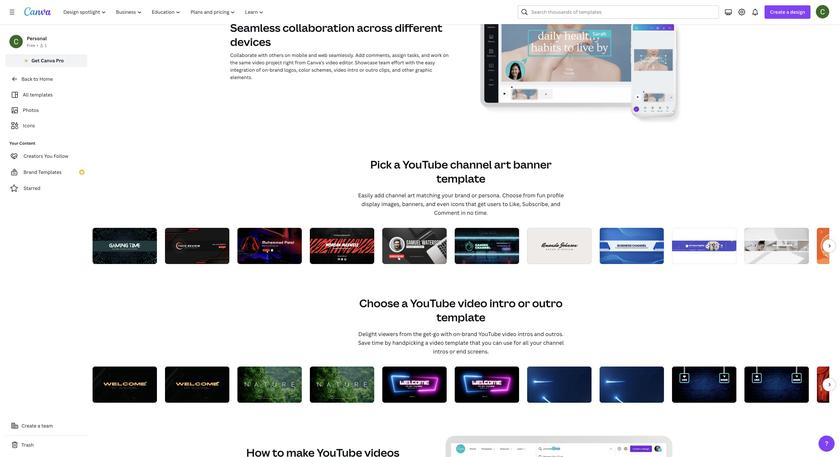 Task type: describe. For each thing, give the bounding box(es) containing it.
top level navigation element
[[59, 5, 269, 19]]

icons
[[451, 201, 465, 208]]

black and red futuristic tech review youtube banner image
[[165, 228, 229, 264]]

that inside delight viewers from the get-go with on-brand youtube video intros and outros. save time by handpicking a video template that you can use for all your channel intros or end screens.
[[470, 339, 481, 347]]

creators you follow
[[23, 153, 68, 159]]

delight
[[358, 331, 377, 338]]

other
[[402, 67, 414, 73]]

right
[[283, 59, 294, 66]]

pro
[[56, 57, 64, 64]]

canva
[[41, 57, 55, 64]]

no
[[467, 209, 474, 217]]

template inside delight viewers from the get-go with on-brand youtube video intros and outros. save time by handpicking a video template that you can use for all your channel intros or end screens.
[[445, 339, 469, 347]]

video inside choose a youtube video intro or outro template
[[458, 296, 487, 310]]

get
[[478, 201, 486, 208]]

mobile
[[292, 52, 307, 58]]

template inside pick a youtube channel art banner template
[[437, 171, 486, 186]]

tasks,
[[407, 52, 420, 58]]

black modern vlogger youtube banner image
[[382, 228, 447, 264]]

delight viewers from the get-go with on-brand youtube video intros and outros. save time by handpicking a video template that you can use for all your channel intros or end screens.
[[358, 331, 564, 355]]

a for pick a youtube channel art banner template
[[394, 157, 400, 172]]

templates
[[38, 169, 62, 175]]

create a team
[[21, 423, 53, 429]]

1 vertical spatial intros
[[433, 348, 448, 355]]

channel inside the easily add channel art matching your brand or persona. choose from fun profile display images, banners, and even icons that get users to like, subscribe, and comment in no time.
[[386, 192, 406, 199]]

like,
[[509, 201, 521, 208]]

matching
[[416, 192, 440, 199]]

brand
[[23, 169, 37, 175]]

devices
[[230, 35, 271, 49]]

can
[[493, 339, 502, 347]]

use
[[503, 339, 512, 347]]

christina overa image
[[816, 5, 830, 18]]

seamlessly.
[[329, 52, 354, 58]]

and inside delight viewers from the get-go with on-brand youtube video intros and outros. save time by handpicking a video template that you can use for all your channel intros or end screens.
[[534, 331, 544, 338]]

comments,
[[366, 52, 391, 58]]

comment
[[434, 209, 460, 217]]

seamless collaboration across different devices image
[[472, 0, 692, 126]]

back to home link
[[5, 72, 87, 86]]

a for create a team
[[38, 423, 40, 429]]

or inside choose a youtube video intro or outro template
[[518, 296, 530, 310]]

time
[[372, 339, 383, 347]]

subscribe,
[[522, 201, 549, 208]]

the up graphic
[[416, 59, 424, 66]]

profile
[[547, 192, 564, 199]]

create for create a design
[[770, 9, 785, 15]]

create a design button
[[765, 5, 811, 19]]

project
[[266, 59, 282, 66]]

outro inside seamless collaboration across different devices collaborate with others on mobile and web seamlessly. add comments, assign tasks, and work on the same video project right from canva's video editor. showcase team effort with the easy integration of on-brand logos, color schemes, video intro or outro clips, and other graphic elements.
[[366, 67, 378, 73]]

channel inside pick a youtube channel art banner template
[[450, 157, 492, 172]]

the left same
[[230, 59, 238, 66]]

back to home
[[21, 76, 53, 82]]

1 vertical spatial with
[[405, 59, 415, 66]]

personal
[[27, 35, 47, 42]]

black and ivory modern name youtube channel art image
[[527, 228, 592, 264]]

and up easy
[[421, 52, 430, 58]]

integration
[[230, 67, 255, 73]]

others
[[269, 52, 284, 58]]

starred
[[23, 185, 40, 192]]

or inside seamless collaboration across different devices collaborate with others on mobile and web seamlessly. add comments, assign tasks, and work on the same video project right from canva's video editor. showcase team effort with the easy integration of on-brand logos, color schemes, video intro or outro clips, and other graphic elements.
[[360, 67, 364, 73]]

trash link
[[5, 439, 87, 452]]

editor.
[[339, 59, 354, 66]]

across
[[357, 20, 393, 35]]

work
[[431, 52, 442, 58]]

blue and red futuristic game youtube channel art image
[[237, 228, 302, 264]]

viewers
[[378, 331, 398, 338]]

creators
[[23, 153, 43, 159]]

a for choose a youtube video intro or outro template
[[402, 296, 408, 310]]

from inside seamless collaboration across different devices collaborate with others on mobile and web seamlessly. add comments, assign tasks, and work on the same video project right from canva's video editor. showcase team effort with the easy integration of on-brand logos, color schemes, video intro or outro clips, and other graphic elements.
[[295, 59, 306, 66]]

photos link
[[9, 104, 83, 117]]

easily
[[358, 192, 373, 199]]

green bliue modern gaming channel youtube banner image
[[455, 228, 519, 264]]

web
[[318, 52, 328, 58]]

0 vertical spatial intros
[[518, 331, 533, 338]]

go
[[433, 331, 439, 338]]

end
[[456, 348, 466, 355]]

art inside the easily add channel art matching your brand or persona. choose from fun profile display images, banners, and even icons that get users to like, subscribe, and comment in no time.
[[408, 192, 415, 199]]

brand templates link
[[5, 166, 87, 179]]

a inside delight viewers from the get-go with on-brand youtube video intros and outros. save time by handpicking a video template that you can use for all your channel intros or end screens.
[[425, 339, 428, 347]]

display
[[362, 201, 380, 208]]

follow
[[54, 153, 68, 159]]

all
[[523, 339, 529, 347]]

2 on from the left
[[443, 52, 449, 58]]

users
[[487, 201, 501, 208]]

add
[[374, 192, 384, 199]]

seamless collaboration across different devices collaborate with others on mobile and web seamlessly. add comments, assign tasks, and work on the same video project right from canva's video editor. showcase team effort with the easy integration of on-brand logos, color schemes, video intro or outro clips, and other graphic elements.
[[230, 20, 449, 81]]

youtube for channel
[[403, 157, 448, 172]]

orange and white geometric food vlogger youtube channel art image
[[817, 228, 840, 264]]

on- inside delight viewers from the get-go with on-brand youtube video intros and outros. save time by handpicking a video template that you can use for all your channel intros or end screens.
[[453, 331, 462, 338]]

with for get-
[[441, 331, 452, 338]]

choose inside the easily add channel art matching your brand or persona. choose from fun profile display images, banners, and even icons that get users to like, subscribe, and comment in no time.
[[502, 192, 522, 199]]

elements.
[[230, 74, 252, 81]]

pick
[[370, 157, 392, 172]]

handpicking
[[393, 339, 424, 347]]

get canva pro button
[[5, 54, 87, 67]]

persona.
[[478, 192, 501, 199]]

the inside delight viewers from the get-go with on-brand youtube video intros and outros. save time by handpicking a video template that you can use for all your channel intros or end screens.
[[413, 331, 422, 338]]

logos,
[[284, 67, 298, 73]]

seamless
[[230, 20, 281, 35]]

or inside delight viewers from the get-go with on-brand youtube video intros and outros. save time by handpicking a video template that you can use for all your channel intros or end screens.
[[450, 348, 455, 355]]

outros.
[[545, 331, 564, 338]]

assign
[[392, 52, 406, 58]]

of
[[256, 67, 261, 73]]



Task type: vqa. For each thing, say whether or not it's contained in the screenshot.
Pick
yes



Task type: locate. For each thing, give the bounding box(es) containing it.
by
[[385, 339, 391, 347]]

1 horizontal spatial to
[[503, 201, 508, 208]]

banners,
[[402, 201, 425, 208]]

collaboration
[[283, 20, 355, 35]]

2 vertical spatial youtube
[[479, 331, 501, 338]]

time.
[[475, 209, 488, 217]]

graphic
[[415, 67, 432, 73]]

your inside the easily add channel art matching your brand or persona. choose from fun profile display images, banners, and even icons that get users to like, subscribe, and comment in no time.
[[442, 192, 454, 199]]

1 horizontal spatial outro
[[532, 296, 563, 310]]

starred link
[[5, 182, 87, 195]]

back
[[21, 76, 32, 82]]

0 horizontal spatial your
[[442, 192, 454, 199]]

on up right
[[285, 52, 291, 58]]

1 vertical spatial team
[[41, 423, 53, 429]]

photos
[[23, 107, 39, 113]]

blue modern dance channel youtube banner image
[[672, 228, 737, 264]]

with inside delight viewers from the get-go with on-brand youtube video intros and outros. save time by handpicking a video template that you can use for all your channel intros or end screens.
[[441, 331, 452, 338]]

create a team button
[[5, 420, 87, 433]]

on- right of at the left top
[[262, 67, 270, 73]]

a inside pick a youtube channel art banner template
[[394, 157, 400, 172]]

your inside delight viewers from the get-go with on-brand youtube video intros and outros. save time by handpicking a video template that you can use for all your channel intros or end screens.
[[530, 339, 542, 347]]

you
[[44, 153, 53, 159]]

0 horizontal spatial intro
[[348, 67, 358, 73]]

youtube inside pick a youtube channel art banner template
[[403, 157, 448, 172]]

content
[[19, 141, 35, 146]]

brand up icons
[[455, 192, 470, 199]]

a inside choose a youtube video intro or outro template
[[402, 296, 408, 310]]

1 vertical spatial template
[[437, 310, 486, 325]]

youtube up you
[[479, 331, 501, 338]]

intros up "all"
[[518, 331, 533, 338]]

to right 'back'
[[33, 76, 38, 82]]

a inside dropdown button
[[787, 9, 789, 15]]

1 horizontal spatial on
[[443, 52, 449, 58]]

0 horizontal spatial channel
[[386, 192, 406, 199]]

icons link
[[9, 119, 83, 132]]

in
[[461, 209, 466, 217]]

outro down showcase
[[366, 67, 378, 73]]

on- up end
[[453, 331, 462, 338]]

creators you follow link
[[5, 150, 87, 163]]

outro up outros.
[[532, 296, 563, 310]]

intro inside choose a youtube video intro or outro template
[[490, 296, 516, 310]]

1 vertical spatial from
[[523, 192, 536, 199]]

0 vertical spatial outro
[[366, 67, 378, 73]]

you
[[482, 339, 492, 347]]

1 horizontal spatial art
[[494, 157, 511, 172]]

intro inside seamless collaboration across different devices collaborate with others on mobile and web seamlessly. add comments, assign tasks, and work on the same video project right from canva's video editor. showcase team effort with the easy integration of on-brand logos, color schemes, video intro or outro clips, and other graphic elements.
[[348, 67, 358, 73]]

a
[[787, 9, 789, 15], [394, 157, 400, 172], [402, 296, 408, 310], [425, 339, 428, 347], [38, 423, 40, 429]]

brand
[[270, 67, 283, 73], [455, 192, 470, 199], [462, 331, 477, 338]]

brand down project at the left of the page
[[270, 67, 283, 73]]

choose up like,
[[502, 192, 522, 199]]

choose inside choose a youtube video intro or outro template
[[359, 296, 400, 310]]

your right "all"
[[530, 339, 542, 347]]

brand inside seamless collaboration across different devices collaborate with others on mobile and web seamlessly. add comments, assign tasks, and work on the same video project right from canva's video editor. showcase team effort with the easy integration of on-brand logos, color schemes, video intro or outro clips, and other graphic elements.
[[270, 67, 283, 73]]

design
[[790, 9, 805, 15]]

1 vertical spatial brand
[[455, 192, 470, 199]]

from down 'mobile'
[[295, 59, 306, 66]]

on- inside seamless collaboration across different devices collaborate with others on mobile and web seamlessly. add comments, assign tasks, and work on the same video project right from canva's video editor. showcase team effort with the easy integration of on-brand logos, color schemes, video intro or outro clips, and other graphic elements.
[[262, 67, 270, 73]]

create left design
[[770, 9, 785, 15]]

0 vertical spatial intro
[[348, 67, 358, 73]]

channel inside delight viewers from the get-go with on-brand youtube video intros and outros. save time by handpicking a video template that you can use for all your channel intros or end screens.
[[543, 339, 564, 347]]

save
[[358, 339, 371, 347]]

choose a youtube video intro or outro template
[[359, 296, 563, 325]]

different
[[395, 20, 443, 35]]

and left outros.
[[534, 331, 544, 338]]

add
[[355, 52, 365, 58]]

0 vertical spatial on-
[[262, 67, 270, 73]]

templates
[[30, 92, 53, 98]]

and up canva's
[[308, 52, 317, 58]]

youtube for video
[[410, 296, 456, 310]]

to left like,
[[503, 201, 508, 208]]

2 vertical spatial brand
[[462, 331, 477, 338]]

get canva pro
[[31, 57, 64, 64]]

on right work at the right of the page
[[443, 52, 449, 58]]

1 vertical spatial youtube
[[410, 296, 456, 310]]

youtube inside delight viewers from the get-go with on-brand youtube video intros and outros. save time by handpicking a video template that you can use for all your channel intros or end screens.
[[479, 331, 501, 338]]

even
[[437, 201, 449, 208]]

0 horizontal spatial with
[[258, 52, 268, 58]]

black and red frame morgan maxwell upload everyday youtube channel art image
[[310, 228, 374, 264]]

1 vertical spatial to
[[503, 201, 508, 208]]

icons
[[23, 122, 35, 129]]

create inside button
[[21, 423, 37, 429]]

canva's
[[307, 59, 324, 66]]

from
[[295, 59, 306, 66], [523, 192, 536, 199], [399, 331, 412, 338]]

1 vertical spatial on-
[[453, 331, 462, 338]]

2 horizontal spatial from
[[523, 192, 536, 199]]

template up the easily add channel art matching your brand or persona. choose from fun profile display images, banners, and even icons that get users to like, subscribe, and comment in no time.
[[437, 171, 486, 186]]

team
[[379, 59, 390, 66], [41, 423, 53, 429]]

all templates link
[[9, 89, 83, 101]]

beige gray clean aesthetic photo collage youtube banner image
[[745, 228, 809, 264]]

from up handpicking
[[399, 331, 412, 338]]

2 vertical spatial template
[[445, 339, 469, 347]]

0 horizontal spatial create
[[21, 423, 37, 429]]

create a design
[[770, 9, 805, 15]]

create for create a team
[[21, 423, 37, 429]]

1 horizontal spatial team
[[379, 59, 390, 66]]

banner
[[513, 157, 552, 172]]

and down "matching"
[[426, 201, 436, 208]]

1 vertical spatial your
[[530, 339, 542, 347]]

channel
[[450, 157, 492, 172], [386, 192, 406, 199], [543, 339, 564, 347]]

0 horizontal spatial choose
[[359, 296, 400, 310]]

with right go
[[441, 331, 452, 338]]

1 vertical spatial intro
[[490, 296, 516, 310]]

collaborate
[[230, 52, 257, 58]]

with up other
[[405, 59, 415, 66]]

from inside delight viewers from the get-go with on-brand youtube video intros and outros. save time by handpicking a video template that you can use for all your channel intros or end screens.
[[399, 331, 412, 338]]

outro
[[366, 67, 378, 73], [532, 296, 563, 310]]

2 horizontal spatial channel
[[543, 339, 564, 347]]

free •
[[27, 43, 38, 48]]

a inside button
[[38, 423, 40, 429]]

1 horizontal spatial intros
[[518, 331, 533, 338]]

0 vertical spatial art
[[494, 157, 511, 172]]

0 horizontal spatial team
[[41, 423, 53, 429]]

choose
[[502, 192, 522, 199], [359, 296, 400, 310]]

•
[[37, 43, 38, 48]]

1 vertical spatial that
[[470, 339, 481, 347]]

blue modern business youtube banner image
[[600, 228, 664, 264]]

the left get- at the right of page
[[413, 331, 422, 338]]

None search field
[[518, 5, 719, 19]]

0 vertical spatial youtube
[[403, 157, 448, 172]]

Search search field
[[531, 6, 715, 18]]

0 horizontal spatial on
[[285, 52, 291, 58]]

1 vertical spatial choose
[[359, 296, 400, 310]]

all
[[23, 92, 29, 98]]

intros
[[518, 331, 533, 338], [433, 348, 448, 355]]

schemes,
[[312, 67, 333, 73]]

1 vertical spatial channel
[[386, 192, 406, 199]]

choose up viewers
[[359, 296, 400, 310]]

1 horizontal spatial create
[[770, 9, 785, 15]]

0 vertical spatial from
[[295, 59, 306, 66]]

and down profile
[[551, 201, 561, 208]]

outro inside choose a youtube video intro or outro template
[[532, 296, 563, 310]]

from up subscribe,
[[523, 192, 536, 199]]

same
[[239, 59, 251, 66]]

1 horizontal spatial choose
[[502, 192, 522, 199]]

intros down go
[[433, 348, 448, 355]]

1 vertical spatial art
[[408, 192, 415, 199]]

0 vertical spatial brand
[[270, 67, 283, 73]]

1 horizontal spatial intro
[[490, 296, 516, 310]]

clips,
[[379, 67, 391, 73]]

1 vertical spatial create
[[21, 423, 37, 429]]

get-
[[423, 331, 433, 338]]

with for devices
[[258, 52, 268, 58]]

create up trash
[[21, 423, 37, 429]]

or inside the easily add channel art matching your brand or persona. choose from fun profile display images, banners, and even icons that get users to like, subscribe, and comment in no time.
[[472, 192, 477, 199]]

2 vertical spatial channel
[[543, 339, 564, 347]]

fun
[[537, 192, 546, 199]]

to inside the back to home link
[[33, 76, 38, 82]]

art
[[494, 157, 511, 172], [408, 192, 415, 199]]

2 horizontal spatial with
[[441, 331, 452, 338]]

youtube up go
[[410, 296, 456, 310]]

1 horizontal spatial channel
[[450, 157, 492, 172]]

team inside seamless collaboration across different devices collaborate with others on mobile and web seamlessly. add comments, assign tasks, and work on the same video project right from canva's video editor. showcase team effort with the easy integration of on-brand logos, color schemes, video intro or outro clips, and other graphic elements.
[[379, 59, 390, 66]]

art left banner
[[494, 157, 511, 172]]

1 horizontal spatial your
[[530, 339, 542, 347]]

to inside the easily add channel art matching your brand or persona. choose from fun profile display images, banners, and even icons that get users to like, subscribe, and comment in no time.
[[503, 201, 508, 208]]

0 vertical spatial team
[[379, 59, 390, 66]]

youtube inside choose a youtube video intro or outro template
[[410, 296, 456, 310]]

0 horizontal spatial art
[[408, 192, 415, 199]]

team inside button
[[41, 423, 53, 429]]

0 vertical spatial template
[[437, 171, 486, 186]]

modern gaming cover youtube channel art image
[[93, 228, 157, 264]]

a for create a design
[[787, 9, 789, 15]]

from inside the easily add channel art matching your brand or persona. choose from fun profile display images, banners, and even icons that get users to like, subscribe, and comment in no time.
[[523, 192, 536, 199]]

that inside the easily add channel art matching your brand or persona. choose from fun profile display images, banners, and even icons that get users to like, subscribe, and comment in no time.
[[466, 201, 477, 208]]

your
[[9, 141, 18, 146]]

0 horizontal spatial on-
[[262, 67, 270, 73]]

0 horizontal spatial to
[[33, 76, 38, 82]]

easily add channel art matching your brand or persona. choose from fun profile display images, banners, and even icons that get users to like, subscribe, and comment in no time.
[[358, 192, 564, 217]]

easy
[[425, 59, 435, 66]]

1 horizontal spatial on-
[[453, 331, 462, 338]]

1 horizontal spatial from
[[399, 331, 412, 338]]

youtube up "matching"
[[403, 157, 448, 172]]

showcase
[[355, 59, 378, 66]]

your content
[[9, 141, 35, 146]]

0 vertical spatial that
[[466, 201, 477, 208]]

1 vertical spatial outro
[[532, 296, 563, 310]]

your up even
[[442, 192, 454, 199]]

art inside pick a youtube channel art banner template
[[494, 157, 511, 172]]

get
[[31, 57, 40, 64]]

free
[[27, 43, 35, 48]]

0 vertical spatial choose
[[502, 192, 522, 199]]

that up screens.
[[470, 339, 481, 347]]

2 vertical spatial with
[[441, 331, 452, 338]]

0 vertical spatial with
[[258, 52, 268, 58]]

and
[[308, 52, 317, 58], [421, 52, 430, 58], [392, 67, 401, 73], [426, 201, 436, 208], [551, 201, 561, 208], [534, 331, 544, 338]]

and down "effort"
[[392, 67, 401, 73]]

brand up end
[[462, 331, 477, 338]]

template up end
[[445, 339, 469, 347]]

brand inside delight viewers from the get-go with on-brand youtube video intros and outros. save time by handpicking a video template that you can use for all your channel intros or end screens.
[[462, 331, 477, 338]]

for
[[514, 339, 521, 347]]

0 vertical spatial your
[[442, 192, 454, 199]]

with
[[258, 52, 268, 58], [405, 59, 415, 66], [441, 331, 452, 338]]

brand inside the easily add channel art matching your brand or persona. choose from fun profile display images, banners, and even icons that get users to like, subscribe, and comment in no time.
[[455, 192, 470, 199]]

2 vertical spatial from
[[399, 331, 412, 338]]

video
[[252, 59, 265, 66], [326, 59, 338, 66], [334, 67, 346, 73], [458, 296, 487, 310], [502, 331, 517, 338], [430, 339, 444, 347]]

template inside choose a youtube video intro or outro template
[[437, 310, 486, 325]]

that up no
[[466, 201, 477, 208]]

trash
[[21, 442, 34, 448]]

1 horizontal spatial with
[[405, 59, 415, 66]]

team up clips,
[[379, 59, 390, 66]]

screens.
[[468, 348, 489, 355]]

0 horizontal spatial outro
[[366, 67, 378, 73]]

with up project at the left of the page
[[258, 52, 268, 58]]

create inside dropdown button
[[770, 9, 785, 15]]

0 horizontal spatial intros
[[433, 348, 448, 355]]

art up banners,
[[408, 192, 415, 199]]

home
[[39, 76, 53, 82]]

images,
[[381, 201, 401, 208]]

effort
[[391, 59, 404, 66]]

0 horizontal spatial from
[[295, 59, 306, 66]]

1 on from the left
[[285, 52, 291, 58]]

all templates
[[23, 92, 53, 98]]

team up trash link
[[41, 423, 53, 429]]

template up delight viewers from the get-go with on-brand youtube video intros and outros. save time by handpicking a video template that you can use for all your channel intros or end screens.
[[437, 310, 486, 325]]

0 vertical spatial to
[[33, 76, 38, 82]]

template
[[437, 171, 486, 186], [437, 310, 486, 325], [445, 339, 469, 347]]

0 vertical spatial channel
[[450, 157, 492, 172]]

0 vertical spatial create
[[770, 9, 785, 15]]

the
[[230, 59, 238, 66], [416, 59, 424, 66], [413, 331, 422, 338]]



